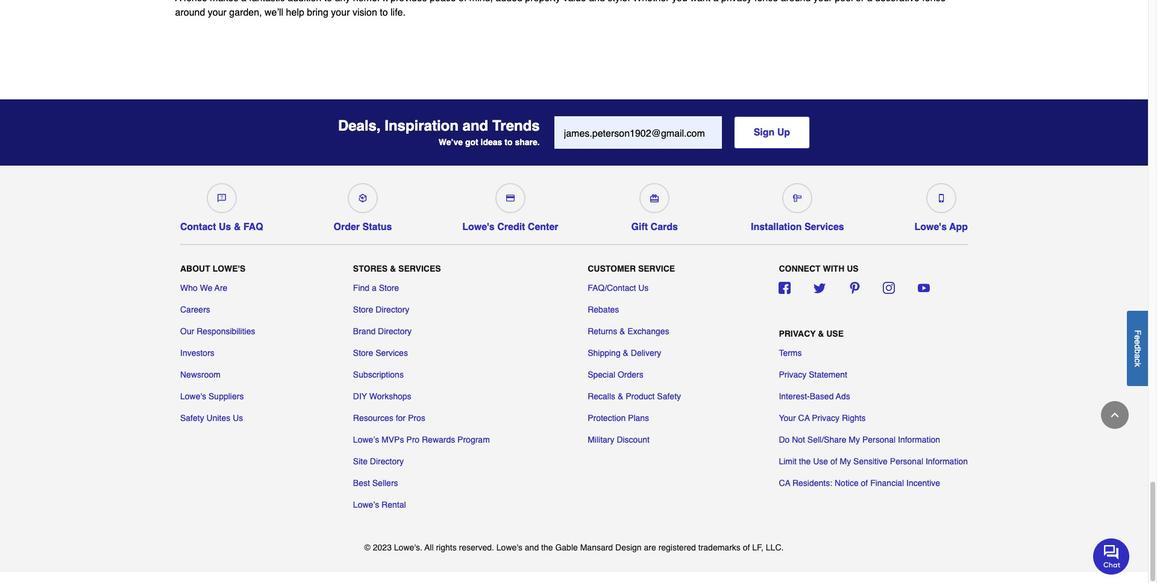 Task type: describe. For each thing, give the bounding box(es) containing it.
sign up button
[[734, 116, 810, 149]]

a right want
[[714, 0, 719, 4]]

find
[[353, 284, 370, 293]]

we've
[[439, 137, 463, 147]]

twitter image
[[814, 282, 826, 294]]

bring
[[307, 7, 329, 18]]

resources for pros link
[[353, 413, 425, 425]]

safety inside recalls & product safety link
[[657, 392, 681, 402]]

& for returns & exchanges
[[620, 327, 626, 337]]

1 e from the top
[[1134, 335, 1143, 340]]

directory for brand directory
[[378, 327, 412, 337]]

pickup image
[[359, 194, 367, 203]]

instagram image
[[883, 282, 895, 294]]

mvps
[[382, 436, 404, 445]]

order
[[334, 222, 360, 233]]

store directory link
[[353, 304, 410, 316]]

are
[[644, 544, 656, 553]]

site
[[353, 457, 368, 467]]

we
[[200, 284, 213, 293]]

chevron up image
[[1109, 409, 1121, 421]]

services for store services
[[376, 349, 408, 358]]

services for installation services
[[805, 222, 845, 233]]

sign up
[[754, 127, 791, 138]]

us for faq/contact
[[639, 284, 649, 293]]

do
[[779, 436, 790, 445]]

1 fence from the left
[[184, 0, 207, 4]]

& for recalls & product safety
[[618, 392, 624, 402]]

privacy statement
[[779, 370, 848, 380]]

store for services
[[353, 349, 373, 358]]

recalls & product safety link
[[588, 391, 681, 403]]

who we are link
[[180, 282, 228, 294]]

0 horizontal spatial your
[[208, 7, 227, 18]]

peace
[[430, 0, 456, 4]]

lowe's for lowe's rental
[[353, 501, 379, 510]]

trends
[[493, 118, 540, 135]]

©
[[365, 544, 371, 553]]

style.
[[608, 0, 630, 4]]

status
[[363, 222, 392, 233]]

faq/contact
[[588, 284, 636, 293]]

d
[[1134, 345, 1143, 349]]

limit the use of my sensitive personal information link
[[779, 456, 968, 468]]

ca residents: notice of financial incentive
[[779, 479, 941, 489]]

directory for store directory
[[376, 305, 410, 315]]

1 vertical spatial services
[[399, 264, 441, 274]]

safety unites us link
[[180, 413, 243, 425]]

lowe's for lowe's mvps pro rewards program
[[353, 436, 379, 445]]

llc.
[[766, 544, 784, 553]]

lowe's for lowe's app
[[915, 222, 947, 233]]

your
[[779, 414, 796, 424]]

us for contact
[[219, 222, 231, 233]]

protection plans link
[[588, 413, 649, 425]]

rebates
[[588, 305, 619, 315]]

sensitive
[[854, 457, 888, 467]]

my inside limit the use of my sensitive personal information link
[[840, 457, 852, 467]]

installation
[[751, 222, 802, 233]]

gift
[[632, 222, 648, 233]]

store directory
[[353, 305, 410, 315]]

stores
[[353, 264, 388, 274]]

lowe's credit center
[[463, 222, 559, 233]]

fantastic
[[249, 0, 285, 4]]

1 vertical spatial ca
[[779, 479, 791, 489]]

workshops
[[370, 392, 412, 402]]

mind,
[[470, 0, 493, 4]]

2 horizontal spatial your
[[814, 0, 833, 4]]

discount
[[617, 436, 650, 445]]

diy workshops link
[[353, 391, 412, 403]]

facebook image
[[779, 282, 791, 294]]

it
[[383, 0, 388, 4]]

rewards
[[422, 436, 455, 445]]

limit
[[779, 457, 797, 467]]

with
[[823, 264, 845, 274]]

are
[[215, 284, 228, 293]]

information inside limit the use of my sensitive personal information link
[[926, 457, 968, 467]]

lowe's app
[[915, 222, 968, 233]]

based
[[810, 392, 834, 402]]

lowe's suppliers link
[[180, 391, 244, 403]]

resources for pros
[[353, 414, 425, 424]]

of inside a fence makes a fantastic addition to any home. it provides peace of mind, added property value and style. whether you want a privacy fence around your pool or a decorative fence around your garden, we'll help bring your vision to life.
[[459, 0, 467, 4]]

protection plans
[[588, 414, 649, 424]]

use for the
[[813, 457, 829, 467]]

b
[[1134, 349, 1143, 354]]

0 vertical spatial ca
[[799, 414, 810, 424]]

my inside do not sell/share my personal information link
[[849, 436, 860, 445]]

investors link
[[180, 348, 215, 360]]

0 horizontal spatial safety
[[180, 414, 204, 424]]

2 e from the top
[[1134, 340, 1143, 345]]

a up garden,
[[241, 0, 246, 4]]

faq/contact us link
[[588, 282, 649, 294]]

provides
[[391, 0, 427, 4]]

and inside deals, inspiration and trends we've got ideas to share.
[[463, 118, 489, 135]]

limit the use of my sensitive personal information
[[779, 457, 968, 467]]

recalls & product safety
[[588, 392, 681, 402]]

brand
[[353, 327, 376, 337]]

life.
[[391, 7, 406, 18]]

about lowe's
[[180, 264, 246, 274]]

to inside deals, inspiration and trends we've got ideas to share.
[[505, 137, 513, 147]]

k
[[1134, 363, 1143, 367]]

credit
[[498, 222, 525, 233]]

lowe's for lowe's credit center
[[463, 222, 495, 233]]

a fence makes a fantastic addition to any home. it provides peace of mind, added property value and style. whether you want a privacy fence around your pool or a decorative fence around your garden, we'll help bring your vision to life.
[[175, 0, 946, 18]]

our responsibilities link
[[180, 326, 255, 338]]

lowe's rental
[[353, 501, 406, 510]]

ads
[[836, 392, 851, 402]]

1 vertical spatial the
[[541, 544, 553, 553]]

pinterest image
[[849, 282, 861, 294]]

residents:
[[793, 479, 833, 489]]

of inside limit the use of my sensitive personal information link
[[831, 457, 838, 467]]

lowe's for lowe's suppliers
[[180, 392, 206, 402]]

whether
[[633, 0, 670, 4]]

order status
[[334, 222, 392, 233]]

all
[[425, 544, 434, 553]]

lowe's.
[[394, 544, 423, 553]]

any
[[335, 0, 351, 4]]

deals, inspiration and trends we've got ideas to share.
[[338, 118, 540, 147]]

want
[[691, 0, 711, 4]]

contact us & faq
[[180, 222, 263, 233]]

0 vertical spatial to
[[324, 0, 332, 4]]



Task type: vqa. For each thing, say whether or not it's contained in the screenshot.
"shipping & delivery" link
yes



Task type: locate. For each thing, give the bounding box(es) containing it.
privacy for privacy statement
[[779, 370, 807, 380]]

mobile image
[[937, 194, 946, 203]]

2 vertical spatial privacy
[[812, 414, 840, 424]]

plans
[[628, 414, 649, 424]]

best
[[353, 479, 370, 489]]

1 vertical spatial use
[[813, 457, 829, 467]]

2 vertical spatial and
[[525, 544, 539, 553]]

do not sell/share my personal information
[[779, 436, 941, 445]]

2023
[[373, 544, 392, 553]]

privacy
[[779, 329, 816, 339], [779, 370, 807, 380], [812, 414, 840, 424]]

faq/contact us
[[588, 284, 649, 293]]

services down brand directory
[[376, 349, 408, 358]]

the left 'gable' at the left bottom
[[541, 544, 553, 553]]

2 horizontal spatial fence
[[923, 0, 946, 4]]

shipping & delivery
[[588, 349, 662, 358]]

store for directory
[[353, 305, 373, 315]]

safety
[[657, 392, 681, 402], [180, 414, 204, 424]]

& for shipping & delivery
[[623, 349, 629, 358]]

value
[[563, 0, 586, 4]]

lf,
[[753, 544, 764, 553]]

rights
[[436, 544, 457, 553]]

1 horizontal spatial the
[[799, 457, 811, 467]]

service
[[638, 264, 675, 274]]

exchanges
[[628, 327, 670, 337]]

find a store
[[353, 284, 399, 293]]

suppliers
[[209, 392, 244, 402]]

your down any
[[331, 7, 350, 18]]

& left delivery
[[623, 349, 629, 358]]

2 vertical spatial store
[[353, 349, 373, 358]]

1 vertical spatial lowe's
[[353, 501, 379, 510]]

to left any
[[324, 0, 332, 4]]

1 vertical spatial privacy
[[779, 370, 807, 380]]

a right find
[[372, 284, 377, 293]]

directory
[[376, 305, 410, 315], [378, 327, 412, 337], [370, 457, 404, 467]]

around down 'a' at the top of the page
[[175, 7, 205, 18]]

careers
[[180, 305, 210, 315]]

shipping & delivery link
[[588, 348, 662, 360]]

store down stores & services
[[379, 284, 399, 293]]

youtube image
[[918, 282, 930, 294]]

rental
[[382, 501, 406, 510]]

0 horizontal spatial fence
[[184, 0, 207, 4]]

notice
[[835, 479, 859, 489]]

0 horizontal spatial to
[[324, 0, 332, 4]]

2 vertical spatial us
[[233, 414, 243, 424]]

1 horizontal spatial around
[[781, 0, 811, 4]]

us right contact
[[219, 222, 231, 233]]

us down customer service
[[639, 284, 649, 293]]

1 vertical spatial us
[[639, 284, 649, 293]]

sell/share
[[808, 436, 847, 445]]

directory for site directory
[[370, 457, 404, 467]]

0 vertical spatial services
[[805, 222, 845, 233]]

added
[[496, 0, 523, 4]]

© 2023 lowe's. all rights reserved. lowe's and the gable mansard design are registered trademarks of lf, llc.
[[365, 544, 784, 553]]

lowe's left app at the right of page
[[915, 222, 947, 233]]

lowe's up are
[[213, 264, 246, 274]]

store inside find a store link
[[379, 284, 399, 293]]

lowe's down best
[[353, 501, 379, 510]]

of right notice
[[861, 479, 868, 489]]

vision
[[353, 7, 377, 18]]

your
[[814, 0, 833, 4], [208, 7, 227, 18], [331, 7, 350, 18]]

lowe's left credit
[[463, 222, 495, 233]]

us right "unites"
[[233, 414, 243, 424]]

0 vertical spatial my
[[849, 436, 860, 445]]

to
[[324, 0, 332, 4], [380, 7, 388, 18], [505, 137, 513, 147]]

privacy up interest-
[[779, 370, 807, 380]]

store inside store services link
[[353, 349, 373, 358]]

& for stores & services
[[390, 264, 396, 274]]

0 horizontal spatial around
[[175, 7, 205, 18]]

0 vertical spatial the
[[799, 457, 811, 467]]

subscriptions
[[353, 370, 404, 380]]

1 vertical spatial my
[[840, 457, 852, 467]]

2 horizontal spatial to
[[505, 137, 513, 147]]

2 vertical spatial to
[[505, 137, 513, 147]]

0 vertical spatial safety
[[657, 392, 681, 402]]

privacy up terms at the right bottom of page
[[779, 329, 816, 339]]

1 horizontal spatial safety
[[657, 392, 681, 402]]

lowe's inside lowe's credit center link
[[463, 222, 495, 233]]

terms link
[[779, 348, 802, 360]]

0 horizontal spatial us
[[219, 222, 231, 233]]

of down sell/share
[[831, 457, 838, 467]]

2 horizontal spatial us
[[639, 284, 649, 293]]

use up statement
[[827, 329, 844, 339]]

personal up incentive
[[890, 457, 924, 467]]

got
[[465, 137, 479, 147]]

brand directory
[[353, 327, 412, 337]]

fence right 'a' at the top of the page
[[184, 0, 207, 4]]

us inside faq/contact us link
[[639, 284, 649, 293]]

a right the or
[[867, 0, 873, 4]]

information inside do not sell/share my personal information link
[[898, 436, 941, 445]]

1 horizontal spatial us
[[233, 414, 243, 424]]

1 horizontal spatial ca
[[799, 414, 810, 424]]

contact us & faq link
[[180, 178, 263, 233]]

3 fence from the left
[[923, 0, 946, 4]]

0 vertical spatial lowe's
[[353, 436, 379, 445]]

gift cards
[[632, 222, 678, 233]]

lowe's down newsroom link
[[180, 392, 206, 402]]

of
[[459, 0, 467, 4], [831, 457, 838, 467], [861, 479, 868, 489], [743, 544, 750, 553]]

we'll
[[265, 7, 283, 18]]

reserved.
[[459, 544, 494, 553]]

gift card image
[[651, 194, 659, 203]]

our responsibilities
[[180, 327, 255, 337]]

& up statement
[[818, 329, 824, 339]]

your down makes
[[208, 7, 227, 18]]

and left style.
[[589, 0, 605, 4]]

e up b
[[1134, 340, 1143, 345]]

use down sell/share
[[813, 457, 829, 467]]

interest-
[[779, 392, 810, 402]]

lowe's right reserved.
[[497, 544, 523, 553]]

0 vertical spatial store
[[379, 284, 399, 293]]

to down it
[[380, 7, 388, 18]]

connect
[[779, 264, 821, 274]]

privacy statement link
[[779, 369, 848, 381]]

store up brand
[[353, 305, 373, 315]]

safety left "unites"
[[180, 414, 204, 424]]

connect with us
[[779, 264, 859, 274]]

my up notice
[[840, 457, 852, 467]]

military discount link
[[588, 434, 650, 446]]

1 vertical spatial information
[[926, 457, 968, 467]]

you
[[672, 0, 688, 4]]

2 lowe's from the top
[[353, 501, 379, 510]]

2 fence from the left
[[755, 0, 778, 4]]

1 horizontal spatial and
[[525, 544, 539, 553]]

rights
[[842, 414, 866, 424]]

lowe's up 'site'
[[353, 436, 379, 445]]

ca residents: notice of financial incentive link
[[779, 478, 941, 490]]

2 vertical spatial directory
[[370, 457, 404, 467]]

a inside button
[[1134, 354, 1143, 359]]

1 horizontal spatial to
[[380, 7, 388, 18]]

& right stores
[[390, 264, 396, 274]]

privacy up sell/share
[[812, 414, 840, 424]]

do not sell/share my personal information link
[[779, 434, 941, 446]]

terms
[[779, 349, 802, 358]]

e up d
[[1134, 335, 1143, 340]]

f
[[1134, 330, 1143, 335]]

ca down limit
[[779, 479, 791, 489]]

c
[[1134, 359, 1143, 363]]

around left pool
[[781, 0, 811, 4]]

1 vertical spatial and
[[463, 118, 489, 135]]

my down rights
[[849, 436, 860, 445]]

returns & exchanges
[[588, 327, 670, 337]]

0 horizontal spatial the
[[541, 544, 553, 553]]

information
[[898, 436, 941, 445], [926, 457, 968, 467]]

us inside contact us & faq link
[[219, 222, 231, 233]]

1 vertical spatial store
[[353, 305, 373, 315]]

delivery
[[631, 349, 662, 358]]

2 vertical spatial services
[[376, 349, 408, 358]]

fence right decorative
[[923, 0, 946, 4]]

and left 'gable' at the left bottom
[[525, 544, 539, 553]]

& right returns
[[620, 327, 626, 337]]

store inside store directory link
[[353, 305, 373, 315]]

ca right your
[[799, 414, 810, 424]]

use for &
[[827, 329, 844, 339]]

1 horizontal spatial fence
[[755, 0, 778, 4]]

of left mind,
[[459, 0, 467, 4]]

gift cards link
[[629, 178, 681, 233]]

share.
[[515, 137, 540, 147]]

sign up form
[[555, 116, 810, 149]]

lowe's
[[353, 436, 379, 445], [353, 501, 379, 510]]

lowe's inside lowe's app link
[[915, 222, 947, 233]]

to right ideas
[[505, 137, 513, 147]]

my
[[849, 436, 860, 445], [840, 457, 852, 467]]

f e e d b a c k
[[1134, 330, 1143, 367]]

shipping
[[588, 349, 621, 358]]

1 vertical spatial to
[[380, 7, 388, 18]]

the right limit
[[799, 457, 811, 467]]

1 horizontal spatial your
[[331, 7, 350, 18]]

not
[[792, 436, 806, 445]]

scroll to top element
[[1102, 402, 1129, 429]]

& left the faq
[[234, 222, 241, 233]]

investors
[[180, 349, 215, 358]]

Email Address email field
[[555, 116, 722, 149]]

lowe's inside lowe's suppliers link
[[180, 392, 206, 402]]

0 vertical spatial information
[[898, 436, 941, 445]]

& for privacy & use
[[818, 329, 824, 339]]

directory down store directory link
[[378, 327, 412, 337]]

ideas
[[481, 137, 503, 147]]

pros
[[408, 414, 425, 424]]

1 vertical spatial directory
[[378, 327, 412, 337]]

0 vertical spatial directory
[[376, 305, 410, 315]]

customer service
[[588, 264, 675, 274]]

0 vertical spatial around
[[781, 0, 811, 4]]

who we are
[[180, 284, 228, 293]]

directory up 'brand directory' link
[[376, 305, 410, 315]]

a
[[175, 0, 181, 4]]

lowe's mvps pro rewards program
[[353, 436, 490, 445]]

and inside a fence makes a fantastic addition to any home. it provides peace of mind, added property value and style. whether you want a privacy fence around your pool or a decorative fence around your garden, we'll help bring your vision to life.
[[589, 0, 605, 4]]

makes
[[210, 0, 238, 4]]

chat invite button image
[[1094, 538, 1131, 575]]

privacy & use
[[779, 329, 844, 339]]

privacy for privacy & use
[[779, 329, 816, 339]]

us inside the safety unites us link
[[233, 414, 243, 424]]

contact
[[180, 222, 216, 233]]

financial
[[871, 479, 905, 489]]

of inside ca residents: notice of financial incentive link
[[861, 479, 868, 489]]

0 horizontal spatial and
[[463, 118, 489, 135]]

of left the lf,
[[743, 544, 750, 553]]

2 horizontal spatial and
[[589, 0, 605, 4]]

center
[[528, 222, 559, 233]]

1 lowe's from the top
[[353, 436, 379, 445]]

1 vertical spatial safety
[[180, 414, 204, 424]]

0 horizontal spatial ca
[[779, 479, 791, 489]]

0 vertical spatial and
[[589, 0, 605, 4]]

credit card image
[[506, 194, 515, 203]]

1 vertical spatial personal
[[890, 457, 924, 467]]

& right recalls
[[618, 392, 624, 402]]

your left pool
[[814, 0, 833, 4]]

services up find a store
[[399, 264, 441, 274]]

us
[[847, 264, 859, 274]]

&
[[234, 222, 241, 233], [390, 264, 396, 274], [620, 327, 626, 337], [818, 329, 824, 339], [623, 349, 629, 358], [618, 392, 624, 402]]

decorative
[[876, 0, 920, 4]]

a up "k"
[[1134, 354, 1143, 359]]

personal
[[863, 436, 896, 445], [890, 457, 924, 467]]

special orders link
[[588, 369, 644, 381]]

store down brand
[[353, 349, 373, 358]]

dimensions image
[[794, 194, 802, 203]]

1 vertical spatial around
[[175, 7, 205, 18]]

0 vertical spatial us
[[219, 222, 231, 233]]

help
[[286, 7, 304, 18]]

fence right privacy
[[755, 0, 778, 4]]

0 vertical spatial use
[[827, 329, 844, 339]]

special orders
[[588, 370, 644, 380]]

faq
[[244, 222, 263, 233]]

customer care image
[[218, 194, 226, 203]]

0 vertical spatial personal
[[863, 436, 896, 445]]

0 vertical spatial privacy
[[779, 329, 816, 339]]

personal up limit the use of my sensitive personal information link
[[863, 436, 896, 445]]

who
[[180, 284, 198, 293]]

subscriptions link
[[353, 369, 404, 381]]

and up got
[[463, 118, 489, 135]]

services up connect with us
[[805, 222, 845, 233]]

app
[[950, 222, 968, 233]]

directory up 'sellers'
[[370, 457, 404, 467]]

sign
[[754, 127, 775, 138]]

stores & services
[[353, 264, 441, 274]]

safety right product
[[657, 392, 681, 402]]

unites
[[207, 414, 230, 424]]



